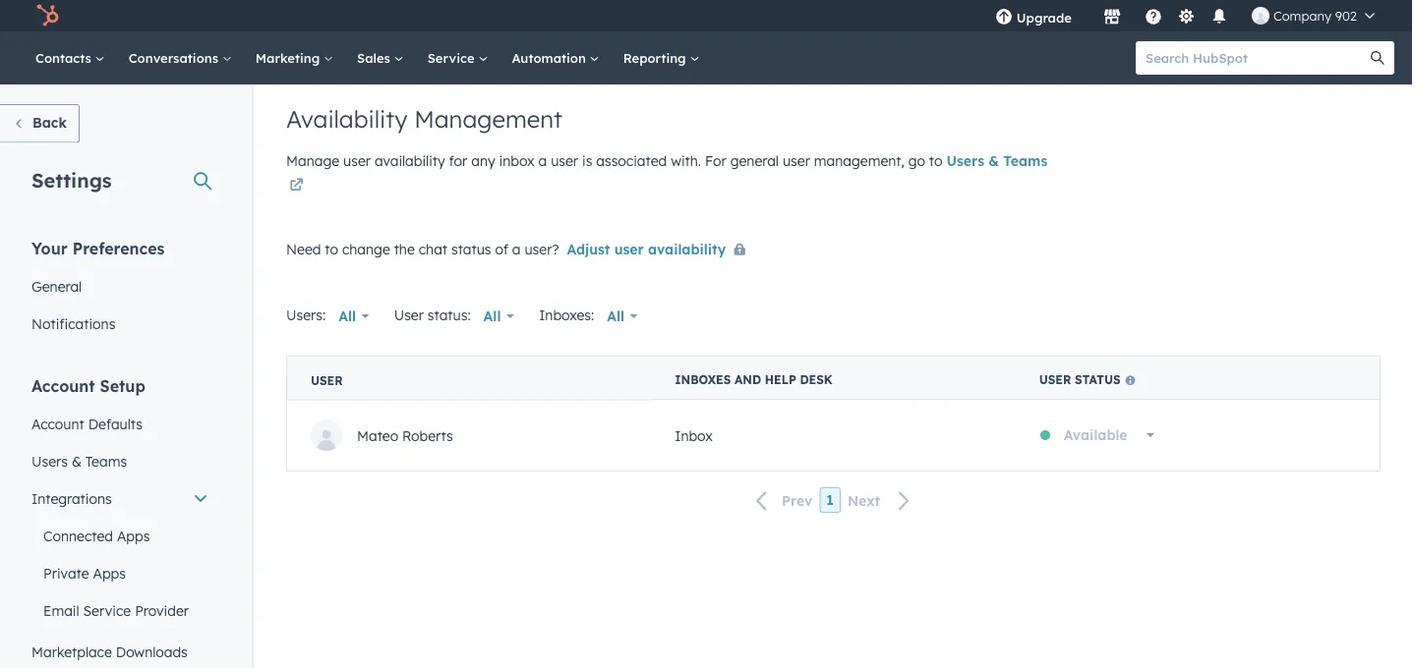 Task type: vqa. For each thing, say whether or not it's contained in the screenshot.
a
yes



Task type: locate. For each thing, give the bounding box(es) containing it.
0 horizontal spatial users & teams
[[31, 453, 127, 470]]

0 vertical spatial apps
[[117, 528, 150, 545]]

adjust user availability button
[[567, 238, 754, 263]]

1 link opens in a new window image from the top
[[290, 175, 304, 198]]

user left status
[[1040, 373, 1072, 388]]

apps down "integrations" button
[[117, 528, 150, 545]]

users & teams inside the account setup element
[[31, 453, 127, 470]]

teams
[[1004, 152, 1048, 170], [85, 453, 127, 470]]

available button
[[1052, 416, 1168, 456]]

users & teams link up adjust user availability button
[[286, 152, 1048, 198]]

all right users: at left top
[[339, 308, 356, 325]]

0 vertical spatial teams
[[1004, 152, 1048, 170]]

availability inside button
[[648, 241, 726, 258]]

0 vertical spatial to
[[930, 152, 943, 170]]

all for users:
[[339, 308, 356, 325]]

1 horizontal spatial users & teams
[[947, 152, 1048, 170]]

company 902
[[1274, 7, 1358, 24]]

back
[[32, 114, 67, 131]]

service inside the account setup element
[[83, 603, 131, 620]]

902
[[1336, 7, 1358, 24]]

user status
[[1040, 373, 1121, 388]]

connected apps link
[[20, 518, 220, 555]]

available
[[1064, 427, 1128, 444]]

a right inbox
[[539, 152, 547, 170]]

1 vertical spatial a
[[512, 241, 521, 258]]

users up integrations
[[31, 453, 68, 470]]

availability down availability management
[[375, 152, 445, 170]]

&
[[989, 152, 1000, 170], [72, 453, 82, 470]]

conversations link
[[117, 31, 244, 85]]

defaults
[[88, 416, 143, 433]]

your
[[31, 239, 68, 258]]

setup
[[100, 376, 145, 396]]

email
[[43, 603, 79, 620]]

company
[[1274, 7, 1332, 24]]

0 vertical spatial users
[[947, 152, 985, 170]]

2 account from the top
[[31, 416, 84, 433]]

1 horizontal spatial service
[[428, 50, 479, 66]]

account down 'account setup'
[[31, 416, 84, 433]]

teams inside the account setup element
[[85, 453, 127, 470]]

3 all from the left
[[607, 308, 625, 325]]

user right adjust
[[615, 241, 644, 258]]

email service provider link
[[20, 593, 220, 630]]

1 horizontal spatial all
[[484, 308, 501, 325]]

contacts
[[35, 50, 95, 66]]

general
[[731, 152, 779, 170]]

sales
[[357, 50, 394, 66]]

1 vertical spatial apps
[[93, 565, 126, 582]]

1 vertical spatial users & teams link
[[20, 443, 220, 481]]

0 horizontal spatial users
[[31, 453, 68, 470]]

3 all button from the left
[[594, 297, 651, 336]]

users & teams link down defaults
[[20, 443, 220, 481]]

service
[[428, 50, 479, 66], [83, 603, 131, 620]]

1 vertical spatial &
[[72, 453, 82, 470]]

status
[[1075, 373, 1121, 388]]

1 horizontal spatial all button
[[471, 297, 527, 336]]

0 horizontal spatial a
[[512, 241, 521, 258]]

users
[[947, 152, 985, 170], [31, 453, 68, 470]]

1 horizontal spatial users & teams link
[[286, 152, 1048, 198]]

0 vertical spatial account
[[31, 376, 95, 396]]

0 vertical spatial users & teams link
[[286, 152, 1048, 198]]

0 vertical spatial &
[[989, 152, 1000, 170]]

2 horizontal spatial all button
[[594, 297, 651, 336]]

all button
[[326, 297, 382, 336], [471, 297, 527, 336], [594, 297, 651, 336]]

1 account from the top
[[31, 376, 95, 396]]

sales link
[[345, 31, 416, 85]]

0 vertical spatial users & teams
[[947, 152, 1048, 170]]

automation link
[[500, 31, 612, 85]]

help
[[765, 373, 797, 388]]

status:
[[428, 307, 471, 324]]

user
[[1040, 373, 1072, 388], [311, 373, 343, 388]]

user
[[343, 152, 371, 170], [551, 152, 579, 170], [783, 152, 811, 170], [615, 241, 644, 258]]

company 902 button
[[1240, 0, 1387, 31]]

user for user
[[311, 373, 343, 388]]

2 all from the left
[[484, 308, 501, 325]]

0 vertical spatial availability
[[375, 152, 445, 170]]

2 link opens in a new window image from the top
[[290, 180, 304, 193]]

all
[[339, 308, 356, 325], [484, 308, 501, 325], [607, 308, 625, 325]]

account up 'account defaults'
[[31, 376, 95, 396]]

users for account setup
[[31, 453, 68, 470]]

0 horizontal spatial users & teams link
[[20, 443, 220, 481]]

1 vertical spatial users
[[31, 453, 68, 470]]

account setup element
[[20, 375, 220, 669]]

your preferences element
[[20, 238, 220, 343]]

0 horizontal spatial service
[[83, 603, 131, 620]]

a
[[539, 152, 547, 170], [512, 241, 521, 258]]

1 horizontal spatial users
[[947, 152, 985, 170]]

users & teams for management
[[947, 152, 1048, 170]]

& right go
[[989, 152, 1000, 170]]

0 horizontal spatial &
[[72, 453, 82, 470]]

all button left user
[[326, 297, 382, 336]]

1 horizontal spatial user
[[1040, 373, 1072, 388]]

user right general
[[783, 152, 811, 170]]

inboxes
[[675, 373, 731, 388]]

user inside button
[[615, 241, 644, 258]]

0 horizontal spatial user
[[311, 373, 343, 388]]

general
[[31, 278, 82, 295]]

2 horizontal spatial all
[[607, 308, 625, 325]]

1 horizontal spatial availability
[[648, 241, 726, 258]]

hubspot image
[[35, 4, 59, 28]]

service up availability management
[[428, 50, 479, 66]]

1 horizontal spatial a
[[539, 152, 547, 170]]

account defaults link
[[20, 406, 220, 443]]

1 vertical spatial service
[[83, 603, 131, 620]]

user down users: at left top
[[311, 373, 343, 388]]

1 vertical spatial availability
[[648, 241, 726, 258]]

connected apps
[[43, 528, 150, 545]]

search button
[[1362, 41, 1395, 75]]

all button for inboxes:
[[594, 297, 651, 336]]

to right go
[[930, 152, 943, 170]]

next
[[848, 492, 881, 509]]

to
[[930, 152, 943, 170], [325, 241, 338, 258]]

service down the private apps link
[[83, 603, 131, 620]]

roberts
[[402, 427, 453, 444]]

2 user from the left
[[311, 373, 343, 388]]

marketplace downloads
[[31, 644, 188, 661]]

1 all button from the left
[[326, 297, 382, 336]]

1 horizontal spatial &
[[989, 152, 1000, 170]]

apps for private apps
[[93, 565, 126, 582]]

menu
[[982, 0, 1389, 31]]

1 vertical spatial account
[[31, 416, 84, 433]]

users inside the account setup element
[[31, 453, 68, 470]]

manage
[[286, 152, 340, 170]]

apps up email service provider
[[93, 565, 126, 582]]

1 user from the left
[[1040, 373, 1072, 388]]

users for availability management
[[947, 152, 985, 170]]

0 horizontal spatial availability
[[375, 152, 445, 170]]

marketplace downloads link
[[20, 634, 220, 669]]

status
[[452, 241, 491, 258]]

& for management
[[989, 152, 1000, 170]]

settings
[[31, 168, 112, 192]]

2 all button from the left
[[471, 297, 527, 336]]

account
[[31, 376, 95, 396], [31, 416, 84, 433]]

users & teams right go
[[947, 152, 1048, 170]]

all button down of
[[471, 297, 527, 336]]

chat
[[419, 241, 448, 258]]

1 vertical spatial users & teams
[[31, 453, 127, 470]]

1 vertical spatial teams
[[85, 453, 127, 470]]

desk
[[800, 373, 833, 388]]

user left is
[[551, 152, 579, 170]]

contacts link
[[24, 31, 117, 85]]

all for user status:
[[484, 308, 501, 325]]

hubspot link
[[24, 4, 74, 28]]

0 horizontal spatial all
[[339, 308, 356, 325]]

0 horizontal spatial all button
[[326, 297, 382, 336]]

& inside the account setup element
[[72, 453, 82, 470]]

general link
[[20, 268, 220, 305]]

& up integrations
[[72, 453, 82, 470]]

users & teams link for management
[[286, 152, 1048, 198]]

availability down the with.
[[648, 241, 726, 258]]

1 horizontal spatial teams
[[1004, 152, 1048, 170]]

0 vertical spatial service
[[428, 50, 479, 66]]

1 vertical spatial to
[[325, 241, 338, 258]]

all right status:
[[484, 308, 501, 325]]

notifications
[[31, 315, 115, 333]]

notifications button
[[1203, 0, 1237, 31]]

private apps link
[[20, 555, 220, 593]]

all right inboxes:
[[607, 308, 625, 325]]

0 vertical spatial a
[[539, 152, 547, 170]]

users right go
[[947, 152, 985, 170]]

marketplaces image
[[1104, 9, 1121, 27]]

users & teams up integrations
[[31, 453, 127, 470]]

users & teams link
[[286, 152, 1048, 198], [20, 443, 220, 481]]

for
[[705, 152, 727, 170]]

1 all from the left
[[339, 308, 356, 325]]

0 horizontal spatial teams
[[85, 453, 127, 470]]

search image
[[1371, 51, 1385, 65]]

all button down adjust user availability
[[594, 297, 651, 336]]

adjust user availability
[[567, 241, 726, 258]]

private
[[43, 565, 89, 582]]

link opens in a new window image
[[290, 175, 304, 198], [290, 180, 304, 193]]

apps for connected apps
[[117, 528, 150, 545]]

any
[[471, 152, 495, 170]]

settings image
[[1178, 8, 1196, 26]]

a right of
[[512, 241, 521, 258]]

to right need
[[325, 241, 338, 258]]

of
[[495, 241, 509, 258]]

marketplaces button
[[1092, 0, 1133, 31]]



Task type: describe. For each thing, give the bounding box(es) containing it.
upgrade
[[1017, 9, 1072, 26]]

upgrade image
[[995, 9, 1013, 27]]

service inside 'link'
[[428, 50, 479, 66]]

adjust
[[567, 241, 610, 258]]

next button
[[841, 488, 923, 514]]

management
[[414, 104, 563, 134]]

users & teams for setup
[[31, 453, 127, 470]]

Search HubSpot search field
[[1136, 41, 1377, 75]]

your preferences
[[31, 239, 165, 258]]

account for account defaults
[[31, 416, 84, 433]]

notifications link
[[20, 305, 220, 343]]

inboxes:
[[539, 307, 594, 324]]

help button
[[1137, 0, 1171, 31]]

marketplace
[[31, 644, 112, 661]]

account defaults
[[31, 416, 143, 433]]

notifications image
[[1211, 9, 1229, 27]]

management,
[[814, 152, 905, 170]]

0 horizontal spatial to
[[325, 241, 338, 258]]

integrations
[[31, 490, 112, 508]]

need
[[286, 241, 321, 258]]

user?
[[525, 241, 559, 258]]

availability management
[[286, 104, 563, 134]]

need to change the chat status of a user?
[[286, 241, 559, 258]]

private apps
[[43, 565, 126, 582]]

integrations button
[[20, 481, 220, 518]]

inbox
[[675, 427, 713, 444]]

1 horizontal spatial to
[[930, 152, 943, 170]]

marketing
[[256, 50, 324, 66]]

and
[[735, 373, 762, 388]]

teams for setup
[[85, 453, 127, 470]]

change
[[342, 241, 390, 258]]

inbox
[[499, 152, 535, 170]]

1 button
[[820, 488, 841, 514]]

for
[[449, 152, 468, 170]]

manage user availability for any inbox a user is associated with. for general user management, go to
[[286, 152, 947, 170]]

is
[[582, 152, 593, 170]]

settings link
[[1175, 5, 1199, 26]]

1
[[827, 492, 834, 509]]

availability
[[286, 104, 408, 134]]

automation
[[512, 50, 590, 66]]

go
[[909, 152, 926, 170]]

email service provider
[[43, 603, 189, 620]]

user
[[394, 307, 424, 324]]

downloads
[[116, 644, 188, 661]]

service link
[[416, 31, 500, 85]]

with.
[[671, 152, 701, 170]]

all button for user status:
[[471, 297, 527, 336]]

preferences
[[73, 239, 165, 258]]

connected
[[43, 528, 113, 545]]

teams for management
[[1004, 152, 1048, 170]]

user down availability
[[343, 152, 371, 170]]

the
[[394, 241, 415, 258]]

all for inboxes:
[[607, 308, 625, 325]]

reporting
[[623, 50, 690, 66]]

account for account setup
[[31, 376, 95, 396]]

provider
[[135, 603, 189, 620]]

back link
[[0, 104, 80, 143]]

user for user status
[[1040, 373, 1072, 388]]

account setup
[[31, 376, 145, 396]]

user status:
[[394, 307, 471, 324]]

all button for users:
[[326, 297, 382, 336]]

mateo roberts
[[357, 427, 453, 444]]

pagination navigation
[[286, 488, 1381, 514]]

prev
[[782, 492, 813, 509]]

help image
[[1145, 9, 1163, 27]]

availability for manage
[[375, 152, 445, 170]]

reporting link
[[612, 31, 712, 85]]

conversations
[[129, 50, 222, 66]]

users & teams link for setup
[[20, 443, 220, 481]]

mateo roberts image
[[1252, 7, 1270, 25]]

& for setup
[[72, 453, 82, 470]]

availability for adjust
[[648, 241, 726, 258]]

marketing link
[[244, 31, 345, 85]]

inboxes and help desk
[[675, 373, 833, 388]]

menu containing company 902
[[982, 0, 1389, 31]]

prev button
[[745, 488, 820, 514]]

associated
[[596, 152, 667, 170]]

mateo
[[357, 427, 399, 444]]

users:
[[286, 307, 326, 324]]



